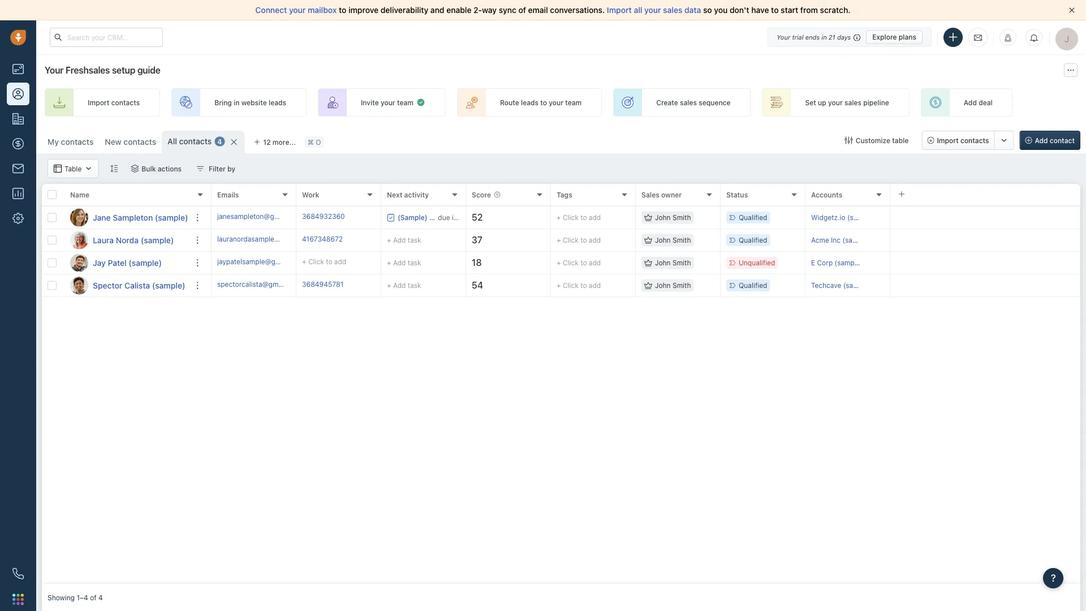 Task type: locate. For each thing, give the bounding box(es) containing it.
sales
[[663, 5, 683, 15], [680, 98, 697, 106], [845, 98, 862, 106]]

3 smith from the top
[[673, 259, 691, 267]]

my
[[48, 137, 59, 147]]

2 vertical spatial + add task
[[387, 281, 421, 289]]

press space to select this row. row containing 37
[[212, 229, 1081, 252]]

invite your team
[[361, 98, 414, 106]]

3 + click to add from the top
[[557, 259, 601, 267]]

l image
[[70, 231, 88, 249]]

of right sync
[[518, 5, 526, 15]]

(sample)
[[155, 213, 188, 222], [847, 214, 876, 221], [141, 235, 174, 245], [843, 236, 871, 244], [129, 258, 162, 267], [835, 259, 863, 267], [152, 281, 185, 290], [843, 281, 871, 289]]

press space to select this row. row containing jay patel (sample)
[[42, 252, 212, 274]]

e
[[811, 259, 815, 267]]

import contacts down setup
[[88, 98, 140, 106]]

sales
[[642, 191, 660, 199]]

your left trial
[[777, 33, 790, 41]]

1 john smith from the top
[[655, 214, 691, 221]]

phone image
[[12, 568, 24, 579]]

freshworks switcher image
[[12, 594, 24, 605]]

1 + add task from the top
[[387, 236, 421, 244]]

12 more... button
[[247, 134, 302, 150]]

task for 54
[[408, 281, 421, 289]]

2 vertical spatial qualified
[[739, 281, 767, 289]]

jaypatelsample@gmail.com link
[[217, 257, 304, 269]]

2 + add task from the top
[[387, 259, 421, 267]]

john smith
[[655, 214, 691, 221], [655, 236, 691, 244], [655, 259, 691, 267], [655, 281, 691, 289]]

janesampleton@gmail.com 3684932360
[[217, 212, 345, 220]]

0 vertical spatial import
[[607, 5, 632, 15]]

jay
[[93, 258, 106, 267]]

connect your mailbox link
[[255, 5, 339, 15]]

54
[[472, 280, 483, 291]]

2 + click to add from the top
[[557, 236, 601, 244]]

2 row group from the left
[[212, 206, 1081, 297]]

4
[[217, 137, 222, 145], [98, 593, 103, 601]]

4 cell from the top
[[890, 274, 1081, 296]]

pipeline
[[863, 98, 889, 106]]

bulk actions button
[[123, 159, 189, 178]]

2 vertical spatial task
[[408, 281, 421, 289]]

filter by button
[[189, 159, 243, 178]]

(sample) right corp
[[835, 259, 863, 267]]

qualified
[[739, 214, 767, 221], [739, 236, 767, 244], [739, 281, 767, 289]]

container_wx8msf4aqz5i3rn1 image inside invite your team link
[[416, 98, 425, 107]]

contacts right new
[[124, 137, 156, 147]]

0 vertical spatial + add task
[[387, 236, 421, 244]]

4167348672 link
[[302, 234, 343, 246]]

1 vertical spatial 4
[[98, 593, 103, 601]]

12
[[263, 138, 271, 146]]

1 horizontal spatial 4
[[217, 137, 222, 145]]

1 task from the top
[[408, 236, 421, 244]]

in right bring
[[234, 98, 240, 106]]

1 vertical spatial import contacts
[[937, 136, 989, 144]]

1 smith from the top
[[673, 214, 691, 221]]

guide
[[137, 65, 160, 76]]

import down your freshsales setup guide
[[88, 98, 109, 106]]

1 vertical spatial in
[[234, 98, 240, 106]]

4 + click to add from the top
[[557, 281, 601, 289]]

1 horizontal spatial in
[[822, 33, 827, 41]]

so
[[703, 5, 712, 15]]

grid
[[42, 183, 1081, 584]]

sync
[[499, 5, 516, 15]]

(sample) down jane sampleton (sample) "link"
[[141, 235, 174, 245]]

2 john from the top
[[655, 236, 671, 244]]

3 john smith from the top
[[655, 259, 691, 267]]

smith for 18
[[673, 259, 691, 267]]

contacts down setup
[[111, 98, 140, 106]]

from
[[800, 5, 818, 15]]

0 vertical spatial your
[[777, 33, 790, 41]]

cell for 54
[[890, 274, 1081, 296]]

sequence
[[699, 98, 731, 106]]

2 horizontal spatial import
[[937, 136, 959, 144]]

3684932360
[[302, 212, 345, 220]]

2 task from the top
[[408, 259, 421, 267]]

john for 52
[[655, 214, 671, 221]]

import down add deal link
[[937, 136, 959, 144]]

2 cell from the top
[[890, 229, 1081, 251]]

laura
[[93, 235, 114, 245]]

+ click to add for 18
[[557, 259, 601, 267]]

john
[[655, 214, 671, 221], [655, 236, 671, 244], [655, 259, 671, 267], [655, 281, 671, 289]]

customize
[[856, 136, 891, 144]]

task
[[408, 236, 421, 244], [408, 259, 421, 267], [408, 281, 421, 289]]

name
[[70, 191, 89, 199]]

john smith for 37
[[655, 236, 691, 244]]

(sample) inside "link"
[[155, 213, 188, 222]]

4 right '1–4'
[[98, 593, 103, 601]]

smith for 52
[[673, 214, 691, 221]]

import contacts button
[[922, 131, 995, 150]]

1 horizontal spatial import
[[607, 5, 632, 15]]

invite
[[361, 98, 379, 106]]

(sample) right the inc
[[843, 236, 871, 244]]

(sample) for spector calista (sample)
[[152, 281, 185, 290]]

in
[[822, 33, 827, 41], [234, 98, 240, 106]]

1 vertical spatial of
[[90, 593, 97, 601]]

row group containing jane sampleton (sample)
[[42, 206, 212, 297]]

customize table
[[856, 136, 909, 144]]

1 row group from the left
[[42, 206, 212, 297]]

spectorcalista@gmail.com
[[217, 280, 301, 288]]

website
[[241, 98, 267, 106]]

import contacts inside button
[[937, 136, 989, 144]]

press space to select this row. row containing jane sampleton (sample)
[[42, 206, 212, 229]]

add for 37
[[589, 236, 601, 244]]

inc
[[831, 236, 841, 244]]

up
[[818, 98, 826, 106]]

your inside "link"
[[828, 98, 843, 106]]

set up your sales pipeline
[[805, 98, 889, 106]]

style_myh0__igzzd8unmi image
[[110, 165, 118, 173]]

press space to select this row. row containing laura norda (sample)
[[42, 229, 212, 252]]

leads right website
[[269, 98, 286, 106]]

your right the "up"
[[828, 98, 843, 106]]

by
[[227, 165, 235, 173]]

your right invite
[[381, 98, 395, 106]]

0 vertical spatial of
[[518, 5, 526, 15]]

1 horizontal spatial team
[[565, 98, 582, 106]]

1 horizontal spatial of
[[518, 5, 526, 15]]

import inside "link"
[[88, 98, 109, 106]]

3 john from the top
[[655, 259, 671, 267]]

1 horizontal spatial leads
[[521, 98, 539, 106]]

(sample) up acme inc (sample) link
[[847, 214, 876, 221]]

(sample) for jane sampleton (sample)
[[155, 213, 188, 222]]

create sales sequence link
[[613, 88, 751, 117]]

qualified for 52
[[739, 214, 767, 221]]

import contacts for import contacts button
[[937, 136, 989, 144]]

add for 18
[[589, 259, 601, 267]]

john smith for 52
[[655, 214, 691, 221]]

1 cell from the top
[[890, 206, 1081, 229]]

click for 18
[[563, 259, 579, 267]]

1 horizontal spatial your
[[777, 33, 790, 41]]

2 john smith from the top
[[655, 236, 691, 244]]

email
[[528, 5, 548, 15]]

email image
[[974, 33, 982, 42]]

qualified for 54
[[739, 281, 767, 289]]

press space to select this row. row
[[42, 206, 212, 229], [212, 206, 1081, 229], [42, 229, 212, 252], [212, 229, 1081, 252], [42, 252, 212, 274], [212, 252, 1081, 274], [42, 274, 212, 297], [212, 274, 1081, 297]]

qualified down status
[[739, 214, 767, 221]]

import contacts down add deal link
[[937, 136, 989, 144]]

score
[[472, 191, 491, 199]]

calista
[[124, 281, 150, 290]]

0 horizontal spatial import contacts
[[88, 98, 140, 106]]

(sample) up spector calista (sample)
[[129, 258, 162, 267]]

techcave
[[811, 281, 841, 289]]

0 horizontal spatial your
[[45, 65, 63, 76]]

close image
[[1069, 7, 1075, 13]]

(sample) for laura norda (sample)
[[141, 235, 174, 245]]

j image
[[70, 208, 88, 227]]

cell for 37
[[890, 229, 1081, 251]]

contacts down add deal
[[961, 136, 989, 144]]

explore plans link
[[866, 30, 923, 44]]

laura norda (sample) link
[[93, 235, 174, 246]]

4 john from the top
[[655, 281, 671, 289]]

1 john from the top
[[655, 214, 671, 221]]

jane sampleton (sample) link
[[93, 212, 188, 223]]

3 task from the top
[[408, 281, 421, 289]]

4 smith from the top
[[673, 281, 691, 289]]

import inside button
[[937, 136, 959, 144]]

1 vertical spatial + add task
[[387, 259, 421, 267]]

import contacts inside "link"
[[88, 98, 140, 106]]

qualified up unqualified
[[739, 236, 767, 244]]

import left all
[[607, 5, 632, 15]]

1 + click to add from the top
[[557, 214, 601, 221]]

container_wx8msf4aqz5i3rn1 image inside filter by 'button'
[[196, 165, 204, 173]]

acme inc (sample) link
[[811, 236, 871, 244]]

(sample) right calista
[[152, 281, 185, 290]]

grid containing 52
[[42, 183, 1081, 584]]

+ click to add
[[557, 214, 601, 221], [557, 236, 601, 244], [557, 259, 601, 267], [557, 281, 601, 289]]

0 vertical spatial task
[[408, 236, 421, 244]]

your
[[289, 5, 306, 15], [644, 5, 661, 15], [381, 98, 395, 106], [549, 98, 563, 106], [828, 98, 843, 106]]

in left 21
[[822, 33, 827, 41]]

jay patel (sample) link
[[93, 257, 162, 268]]

sales left pipeline
[[845, 98, 862, 106]]

phone element
[[7, 562, 29, 585]]

2 smith from the top
[[673, 236, 691, 244]]

techcave (sample)
[[811, 281, 871, 289]]

container_wx8msf4aqz5i3rn1 image
[[416, 98, 425, 107], [845, 136, 853, 144], [54, 165, 62, 173], [84, 165, 92, 173], [387, 214, 395, 221], [644, 214, 652, 221], [644, 236, 652, 244]]

add inside add contact button
[[1035, 136, 1048, 144]]

1 vertical spatial import
[[88, 98, 109, 106]]

0 horizontal spatial of
[[90, 593, 97, 601]]

smith for 54
[[673, 281, 691, 289]]

1 team from the left
[[397, 98, 414, 106]]

0 horizontal spatial leads
[[269, 98, 286, 106]]

container_wx8msf4aqz5i3rn1 image
[[131, 165, 139, 173], [196, 165, 204, 173], [644, 259, 652, 267], [644, 281, 652, 289]]

2 leads from the left
[[521, 98, 539, 106]]

1 qualified from the top
[[739, 214, 767, 221]]

3 + add task from the top
[[387, 281, 421, 289]]

john smith for 54
[[655, 281, 691, 289]]

0 vertical spatial qualified
[[739, 214, 767, 221]]

0 vertical spatial import contacts
[[88, 98, 140, 106]]

4 up the filter by
[[217, 137, 222, 145]]

name row
[[42, 184, 212, 206]]

container_wx8msf4aqz5i3rn1 image inside customize table button
[[845, 136, 853, 144]]

route leads to your team link
[[457, 88, 602, 117]]

spector calista (sample) link
[[93, 280, 185, 291]]

1 vertical spatial qualified
[[739, 236, 767, 244]]

add for 18
[[393, 259, 406, 267]]

spectorcalista@gmail.com link
[[217, 279, 301, 291]]

bulk actions
[[142, 165, 182, 173]]

click for 37
[[563, 236, 579, 244]]

sales inside "link"
[[845, 98, 862, 106]]

your left freshsales
[[45, 65, 63, 76]]

(sample) right sampleton
[[155, 213, 188, 222]]

0 horizontal spatial team
[[397, 98, 414, 106]]

1 horizontal spatial import contacts
[[937, 136, 989, 144]]

patel
[[108, 258, 127, 267]]

3684932360 link
[[302, 212, 345, 224]]

add contact
[[1035, 136, 1075, 144]]

qualified down unqualified
[[739, 281, 767, 289]]

e corp (sample) link
[[811, 259, 863, 267]]

add deal
[[964, 98, 993, 106]]

spectorcalista@gmail.com 3684945781
[[217, 280, 344, 288]]

press space to select this row. row containing 52
[[212, 206, 1081, 229]]

0 horizontal spatial import
[[88, 98, 109, 106]]

of right '1–4'
[[90, 593, 97, 601]]

2 qualified from the top
[[739, 236, 767, 244]]

3 cell from the top
[[890, 252, 1081, 274]]

contacts right 'my'
[[61, 137, 94, 147]]

1 vertical spatial your
[[45, 65, 63, 76]]

0 vertical spatial 4
[[217, 137, 222, 145]]

cell
[[890, 206, 1081, 229], [890, 229, 1081, 251], [890, 252, 1081, 274], [890, 274, 1081, 296]]

setup
[[112, 65, 135, 76]]

leads right route
[[521, 98, 539, 106]]

o
[[316, 138, 321, 146]]

add for 37
[[393, 236, 406, 244]]

row group
[[42, 206, 212, 297], [212, 206, 1081, 297]]

your
[[777, 33, 790, 41], [45, 65, 63, 76]]

⌘
[[308, 138, 314, 146]]

3 qualified from the top
[[739, 281, 767, 289]]

4 john smith from the top
[[655, 281, 691, 289]]

1 vertical spatial task
[[408, 259, 421, 267]]

2 vertical spatial import
[[937, 136, 959, 144]]

don't
[[730, 5, 749, 15]]

next
[[387, 191, 402, 199]]

0 horizontal spatial in
[[234, 98, 240, 106]]

have
[[751, 5, 769, 15]]

conversations.
[[550, 5, 605, 15]]



Task type: vqa. For each thing, say whether or not it's contained in the screenshot.
the + Click to add
yes



Task type: describe. For each thing, give the bounding box(es) containing it.
2-
[[474, 5, 482, 15]]

my contacts
[[48, 137, 94, 147]]

explore
[[873, 33, 897, 41]]

0 horizontal spatial 4
[[98, 593, 103, 601]]

janesampleton@gmail.com link
[[217, 212, 303, 224]]

cell for 18
[[890, 252, 1081, 274]]

qualified for 37
[[739, 236, 767, 244]]

bring in website leads
[[214, 98, 286, 106]]

enable
[[447, 5, 472, 15]]

s image
[[70, 276, 88, 294]]

Search your CRM... text field
[[50, 28, 163, 47]]

john for 54
[[655, 281, 671, 289]]

all contacts link
[[168, 136, 212, 147]]

+ add task for 54
[[387, 281, 421, 289]]

1 leads from the left
[[269, 98, 286, 106]]

bring in website leads link
[[172, 88, 307, 117]]

janesampleton@gmail.com
[[217, 212, 303, 220]]

task for 18
[[408, 259, 421, 267]]

1–4
[[77, 593, 88, 601]]

container_wx8msf4aqz5i3rn1 image inside bulk actions button
[[131, 165, 139, 173]]

add contact button
[[1020, 131, 1081, 150]]

add for 54
[[393, 281, 406, 289]]

set up your sales pipeline link
[[762, 88, 910, 117]]

your for your trial ends in 21 days
[[777, 33, 790, 41]]

⌘ o
[[308, 138, 321, 146]]

your right all
[[644, 5, 661, 15]]

all contacts 4
[[168, 137, 222, 146]]

next activity
[[387, 191, 429, 199]]

+ add task for 18
[[387, 259, 421, 267]]

spector calista (sample)
[[93, 281, 185, 290]]

corp
[[817, 259, 833, 267]]

customize table button
[[838, 131, 916, 150]]

click for 52
[[563, 214, 579, 221]]

lauranordasample@gmail.com link
[[217, 234, 313, 246]]

new
[[105, 137, 121, 147]]

showing 1–4 of 4
[[48, 593, 103, 601]]

name column header
[[64, 184, 212, 206]]

+ click to add for 37
[[557, 236, 601, 244]]

ends
[[805, 33, 820, 41]]

press space to select this row. row containing 18
[[212, 252, 1081, 274]]

task for 37
[[408, 236, 421, 244]]

widgetz.io
[[811, 214, 846, 221]]

(sample) for acme inc (sample)
[[843, 236, 871, 244]]

scratch.
[[820, 5, 851, 15]]

actions
[[158, 165, 182, 173]]

click for 54
[[563, 281, 579, 289]]

data
[[685, 5, 701, 15]]

your left mailbox
[[289, 5, 306, 15]]

(sample) for e corp (sample)
[[835, 259, 863, 267]]

import for import contacts button
[[937, 136, 959, 144]]

press space to select this row. row containing spector calista (sample)
[[42, 274, 212, 297]]

you
[[714, 5, 728, 15]]

your freshsales setup guide
[[45, 65, 160, 76]]

freshsales
[[66, 65, 110, 76]]

smith for 37
[[673, 236, 691, 244]]

route leads to your team
[[500, 98, 582, 106]]

your right route
[[549, 98, 563, 106]]

john smith for 18
[[655, 259, 691, 267]]

0 vertical spatial in
[[822, 33, 827, 41]]

add for 54
[[589, 281, 601, 289]]

+ click to add for 54
[[557, 281, 601, 289]]

all
[[168, 137, 177, 146]]

tags
[[557, 191, 572, 199]]

create
[[656, 98, 678, 106]]

18
[[472, 257, 482, 268]]

sales left the data on the top right of the page
[[663, 5, 683, 15]]

filter
[[209, 165, 226, 173]]

+ add task for 37
[[387, 236, 421, 244]]

deal
[[979, 98, 993, 106]]

j image
[[70, 254, 88, 272]]

3684945781
[[302, 280, 344, 288]]

acme inc (sample)
[[811, 236, 871, 244]]

contacts inside "link"
[[111, 98, 140, 106]]

import for import contacts "link"
[[88, 98, 109, 106]]

add inside add deal link
[[964, 98, 977, 106]]

your for your freshsales setup guide
[[45, 65, 63, 76]]

press space to select this row. row containing 54
[[212, 274, 1081, 297]]

invite your team link
[[318, 88, 446, 117]]

sampleton
[[113, 213, 153, 222]]

import contacts link
[[45, 88, 160, 117]]

work
[[302, 191, 319, 199]]

filter by
[[209, 165, 235, 173]]

import contacts for import contacts "link"
[[88, 98, 140, 106]]

spector
[[93, 281, 122, 290]]

contact
[[1050, 136, 1075, 144]]

row group containing 52
[[212, 206, 1081, 297]]

way
[[482, 5, 497, 15]]

showing
[[48, 593, 75, 601]]

start
[[781, 5, 798, 15]]

explore plans
[[873, 33, 917, 41]]

add for 52
[[589, 214, 601, 221]]

and
[[430, 5, 444, 15]]

(sample) down e corp (sample)
[[843, 281, 871, 289]]

contacts inside button
[[961, 136, 989, 144]]

norda
[[116, 235, 139, 245]]

mailbox
[[308, 5, 337, 15]]

37
[[472, 235, 483, 245]]

emails
[[217, 191, 239, 199]]

jane
[[93, 213, 111, 222]]

more...
[[273, 138, 296, 146]]

cell for 52
[[890, 206, 1081, 229]]

john for 37
[[655, 236, 671, 244]]

widgetz.io (sample)
[[811, 214, 876, 221]]

contacts right all
[[179, 137, 212, 146]]

sales right "create"
[[680, 98, 697, 106]]

owner
[[661, 191, 682, 199]]

4 inside the all contacts 4
[[217, 137, 222, 145]]

table
[[892, 136, 909, 144]]

import all your sales data link
[[607, 5, 703, 15]]

52
[[472, 212, 483, 223]]

import contacts group
[[922, 131, 1014, 150]]

jaypatelsample@gmail.com
[[217, 258, 304, 266]]

table button
[[48, 159, 99, 178]]

laura norda (sample)
[[93, 235, 174, 245]]

jane sampleton (sample)
[[93, 213, 188, 222]]

2 team from the left
[[565, 98, 582, 106]]

john for 18
[[655, 259, 671, 267]]

(sample) for jay patel (sample)
[[129, 258, 162, 267]]

activity
[[404, 191, 429, 199]]

e corp (sample)
[[811, 259, 863, 267]]

3684945781 link
[[302, 279, 344, 291]]

+ click to add for 52
[[557, 214, 601, 221]]

status
[[726, 191, 748, 199]]

add deal link
[[921, 88, 1013, 117]]



